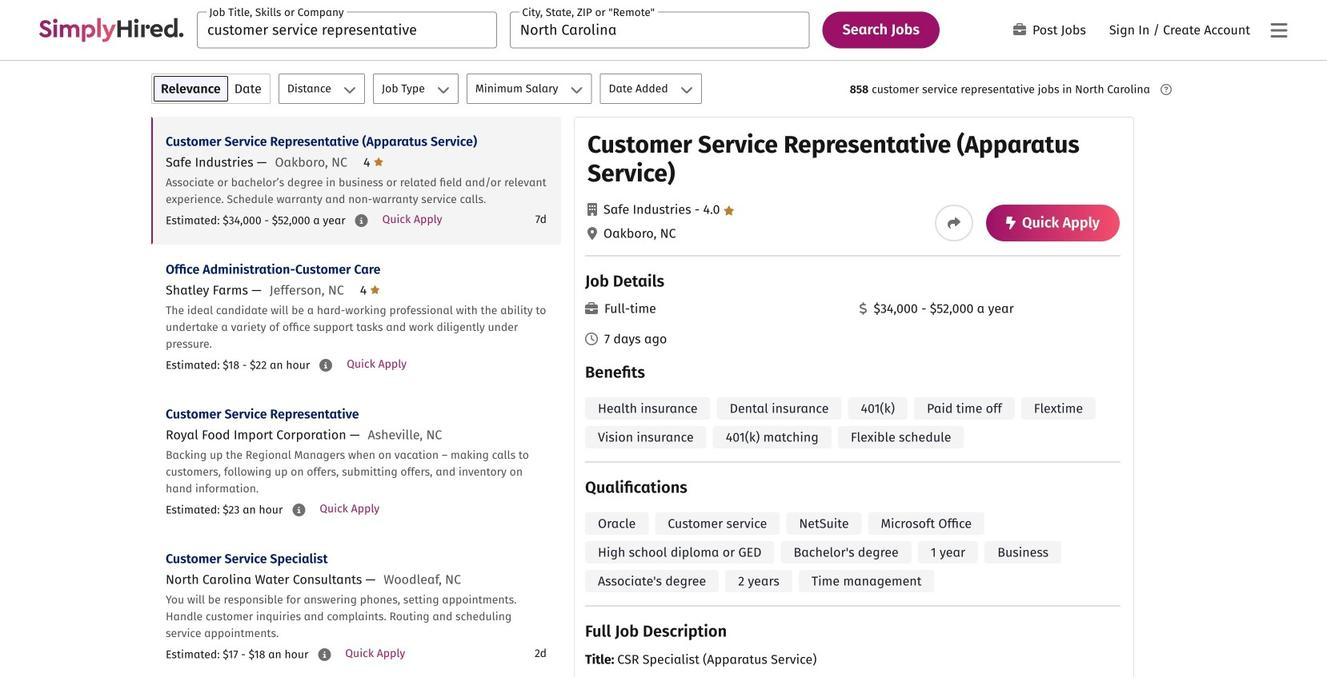 Task type: describe. For each thing, give the bounding box(es) containing it.
1 vertical spatial star image
[[723, 206, 734, 216]]

share this job image
[[948, 217, 960, 230]]

2 vertical spatial job salary disclaimer image
[[318, 649, 331, 662]]

customer service representative (apparatus service) element
[[574, 117, 1134, 678]]

main menu image
[[1271, 21, 1287, 40]]

0 horizontal spatial briefcase image
[[585, 303, 598, 315]]

4 out of 5 stars element for top job salary disclaimer image
[[360, 283, 380, 298]]

clock image
[[585, 333, 598, 346]]

4 out of 5 stars element inside 'customer service representative (apparatus service)' element
[[691, 202, 734, 217]]

job salary disclaimer image
[[355, 214, 368, 227]]

simplyhired logo image
[[38, 18, 184, 42]]



Task type: vqa. For each thing, say whether or not it's contained in the screenshot.
SimplyHired Logo
yes



Task type: locate. For each thing, give the bounding box(es) containing it.
sponsored jobs disclaimer image
[[1161, 84, 1172, 95]]

0 vertical spatial job salary disclaimer image
[[320, 359, 332, 372]]

location dot image
[[587, 227, 597, 240]]

0 vertical spatial star image
[[374, 156, 383, 168]]

1 vertical spatial job salary disclaimer image
[[292, 504, 305, 517]]

bolt lightning image
[[1006, 217, 1016, 230]]

4 out of 5 stars element for job salary disclaimer icon
[[363, 155, 383, 170]]

2 vertical spatial star image
[[370, 284, 380, 297]]

dollar sign image
[[859, 303, 867, 315]]

2 vertical spatial 4 out of 5 stars element
[[360, 283, 380, 298]]

star image for job salary disclaimer icon
[[374, 156, 383, 168]]

list
[[151, 117, 561, 678]]

0 vertical spatial 4 out of 5 stars element
[[363, 155, 383, 170]]

1 horizontal spatial briefcase image
[[1013, 23, 1026, 36]]

briefcase image
[[1013, 23, 1026, 36], [585, 303, 598, 315]]

0 vertical spatial briefcase image
[[1013, 23, 1026, 36]]

1 vertical spatial briefcase image
[[585, 303, 598, 315]]

4 out of 5 stars element
[[363, 155, 383, 170], [691, 202, 734, 217], [360, 283, 380, 298]]

star image
[[374, 156, 383, 168], [723, 206, 734, 216], [370, 284, 380, 297]]

job salary disclaimer image
[[320, 359, 332, 372], [292, 504, 305, 517], [318, 649, 331, 662]]

building image
[[587, 203, 597, 216]]

None field
[[197, 12, 497, 48], [510, 12, 810, 48], [197, 12, 497, 48], [510, 12, 810, 48]]

None text field
[[197, 12, 497, 48], [510, 12, 810, 48], [197, 12, 497, 48], [510, 12, 810, 48]]

1 vertical spatial 4 out of 5 stars element
[[691, 202, 734, 217]]

star image for top job salary disclaimer image
[[370, 284, 380, 297]]



